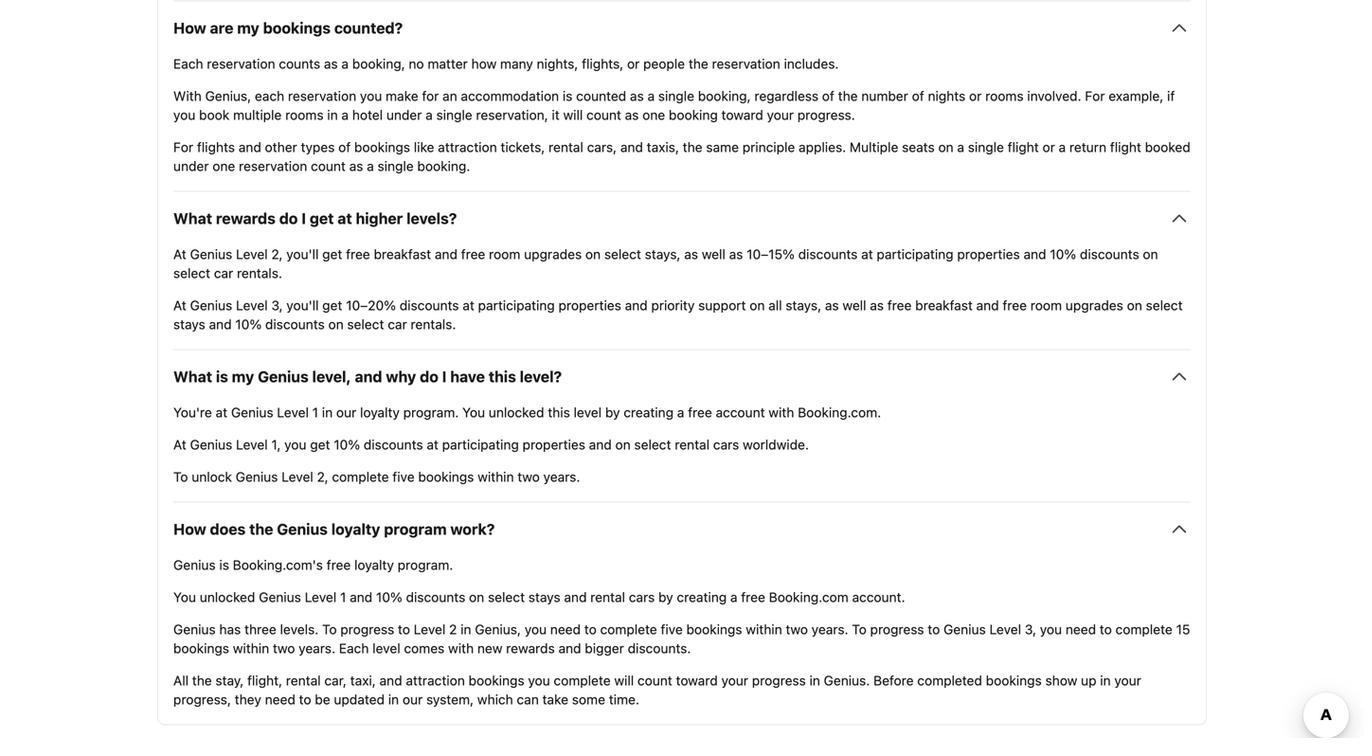 Task type: vqa. For each thing, say whether or not it's contained in the screenshot.
tab list
no



Task type: locate. For each thing, give the bounding box(es) containing it.
2 horizontal spatial two
[[786, 621, 808, 637]]

at for what is my genius level, and why do i have this level?
[[173, 437, 186, 452]]

under down flights
[[173, 158, 209, 174]]

years.
[[543, 469, 580, 484], [812, 621, 849, 637], [299, 640, 335, 656]]

1 vertical spatial you'll
[[286, 297, 319, 313]]

this inside dropdown button
[[489, 367, 516, 385]]

1 horizontal spatial well
[[843, 297, 866, 313]]

bookings down has
[[173, 640, 229, 656]]

discounts
[[798, 246, 858, 262], [1080, 246, 1140, 262], [400, 297, 459, 313], [265, 316, 325, 332], [364, 437, 423, 452], [406, 589, 466, 605]]

this right have on the left
[[489, 367, 516, 385]]

to left the 15
[[1100, 621, 1112, 637]]

need down you unlocked genius level 1 and 10% discounts on select stays and rental cars by creating a free booking.com account.
[[550, 621, 581, 637]]

1 vertical spatial rooms
[[285, 107, 324, 123]]

two down "booking.com"
[[786, 621, 808, 637]]

0 horizontal spatial count
[[311, 158, 346, 174]]

rentals. up why
[[411, 316, 456, 332]]

need down flight,
[[265, 692, 295, 707]]

number
[[862, 88, 909, 104]]

0 horizontal spatial rentals.
[[237, 265, 282, 281]]

what inside "what is my genius level, and why do i have this level?" dropdown button
[[173, 367, 212, 385]]

1 vertical spatial each
[[339, 640, 369, 656]]

flights,
[[582, 56, 624, 71]]

well down what rewards do i get at higher levels? dropdown button
[[702, 246, 726, 262]]

breakfast
[[374, 246, 431, 262], [915, 297, 973, 313]]

progress inside all the stay, flight, rental car, taxi, and attraction bookings you complete will count toward your progress in genius. before completed bookings show up in your progress, they need to be updated in our system, which can take some time.
[[752, 673, 806, 688]]

your down regardless
[[767, 107, 794, 123]]

1 horizontal spatial 2,
[[317, 469, 328, 484]]

2 vertical spatial years.
[[299, 640, 335, 656]]

the up the progress.
[[838, 88, 858, 104]]

if
[[1167, 88, 1175, 104]]

car inside at genius level 2, you'll get free breakfast and free room upgrades on select stays, as well as 10–15% discounts at participating properties and 10% discounts on select car rentals.
[[214, 265, 233, 281]]

a up "genius has three levels. to progress to level 2 in genius, you need to complete five bookings within two years. to progress to genius level 3, you need to complete 15 bookings within two years. each level comes with new rewards and bigger discounts."
[[730, 589, 738, 605]]

0 vertical spatial attraction
[[438, 139, 497, 155]]

to
[[173, 469, 188, 484], [322, 621, 337, 637], [852, 621, 867, 637]]

and inside dropdown button
[[355, 367, 382, 385]]

seats
[[902, 139, 935, 155]]

loyalty down what is my genius level, and why do i have this level?
[[360, 404, 400, 420]]

get
[[310, 209, 334, 227], [322, 246, 342, 262], [322, 297, 342, 313], [310, 437, 330, 452]]

2 how from the top
[[173, 520, 206, 538]]

0 horizontal spatial do
[[279, 209, 298, 227]]

0 horizontal spatial need
[[265, 692, 295, 707]]

unlock
[[192, 469, 232, 484]]

will inside with genius, each reservation you make for an accommodation is counted as a single booking, regardless of the number of nights or rooms involved. for example, if you book multiple rooms in a hotel under a single reservation, it will count as one booking toward your progress.
[[563, 107, 583, 123]]

loyalty
[[360, 404, 400, 420], [331, 520, 380, 538], [354, 557, 394, 573]]

stays, inside at genius level 2, you'll get free breakfast and free room upgrades on select stays, as well as 10–15% discounts at participating properties and 10% discounts on select car rentals.
[[645, 246, 681, 262]]

my for genius
[[232, 367, 254, 385]]

get left higher
[[310, 209, 334, 227]]

a down counted?
[[342, 56, 349, 71]]

attraction inside for flights and other types of bookings like attraction tickets, rental cars, and taxis, the same principle applies. multiple seats on a single flight or a return flight booked under one reservation count as a single booking.
[[438, 139, 497, 155]]

reservation down the counts
[[288, 88, 356, 104]]

count inside all the stay, flight, rental car, taxi, and attraction bookings you complete will count toward your progress in genius. before completed bookings show up in your progress, they need to be updated in our system, which can take some time.
[[638, 673, 673, 688]]

reservation up regardless
[[712, 56, 780, 71]]

of
[[822, 88, 835, 104], [912, 88, 924, 104], [338, 139, 351, 155]]

progress left genius.
[[752, 673, 806, 688]]

1 you'll from the top
[[286, 246, 319, 262]]

or left people
[[627, 56, 640, 71]]

with inside "genius has three levels. to progress to level 2 in genius, you need to complete five bookings within two years. to progress to genius level 3, you need to complete 15 bookings within two years. each level comes with new rewards and bigger discounts."
[[448, 640, 474, 656]]

tickets,
[[501, 139, 545, 155]]

all the stay, flight, rental car, taxi, and attraction bookings you complete will count toward your progress in genius. before completed bookings show up in your progress, they need to be updated in our system, which can take some time.
[[173, 673, 1142, 707]]

you're at genius level 1 in our loyalty program. you unlocked this level by creating a free account with booking.com.
[[173, 404, 881, 420]]

booking.
[[417, 158, 470, 174]]

0 horizontal spatial level
[[372, 640, 400, 656]]

and inside "genius has three levels. to progress to level 2 in genius, you need to complete five bookings within two years. to progress to genius level 3, you need to complete 15 bookings within two years. each level comes with new rewards and bigger discounts."
[[559, 640, 581, 656]]

genius has three levels. to progress to level 2 in genius, you need to complete five bookings within two years. to progress to genius level 3, you need to complete 15 bookings within two years. each level comes with new rewards and bigger discounts.
[[173, 621, 1190, 656]]

within down three
[[233, 640, 269, 656]]

flight right return
[[1110, 139, 1142, 155]]

on inside for flights and other types of bookings like attraction tickets, rental cars, and taxis, the same principle applies. multiple seats on a single flight or a return flight booked under one reservation count as a single booking.
[[938, 139, 954, 155]]

get down what rewards do i get at higher levels?
[[322, 246, 342, 262]]

you'll inside "at genius level 3, you'll get 10–20% discounts at participating properties and priority support on all stays, as well as free breakfast and free room upgrades on select stays and 10% discounts on select car rentals."
[[286, 297, 319, 313]]

1 how from the top
[[173, 19, 206, 37]]

to up completed
[[928, 621, 940, 637]]

stays, down what rewards do i get at higher levels? dropdown button
[[645, 246, 681, 262]]

0 vertical spatial car
[[214, 265, 233, 281]]

0 vertical spatial within
[[478, 469, 514, 484]]

the
[[689, 56, 708, 71], [838, 88, 858, 104], [683, 139, 703, 155], [249, 520, 273, 538], [192, 673, 212, 688]]

0 vertical spatial cars
[[713, 437, 739, 452]]

is
[[563, 88, 573, 104], [216, 367, 228, 385], [219, 557, 229, 573]]

rentals.
[[237, 265, 282, 281], [411, 316, 456, 332]]

what
[[173, 209, 212, 227], [173, 367, 212, 385]]

1 vertical spatial rewards
[[506, 640, 555, 656]]

0 vertical spatial what
[[173, 209, 212, 227]]

participating inside at genius level 2, you'll get free breakfast and free room upgrades on select stays, as well as 10–15% discounts at participating properties and 10% discounts on select car rentals.
[[877, 246, 954, 262]]

2, inside at genius level 2, you'll get free breakfast and free room upgrades on select stays, as well as 10–15% discounts at participating properties and 10% discounts on select car rentals.
[[271, 246, 283, 262]]

0 vertical spatial this
[[489, 367, 516, 385]]

cars down account
[[713, 437, 739, 452]]

you up all
[[173, 589, 196, 605]]

get left 10–20%
[[322, 297, 342, 313]]

your
[[767, 107, 794, 123], [722, 673, 749, 688], [1115, 673, 1142, 688]]

1 vertical spatial will
[[614, 673, 634, 688]]

get for free
[[322, 246, 342, 262]]

program
[[384, 520, 447, 538]]

stay,
[[216, 673, 244, 688]]

loyalty up genius is booking.com's free loyalty program.
[[331, 520, 380, 538]]

flights
[[197, 139, 235, 155]]

bookings down at genius level 1, you get 10% discounts at participating properties and on select rental cars worldwide.
[[418, 469, 474, 484]]

reservation down other
[[239, 158, 307, 174]]

bookings inside dropdown button
[[263, 19, 331, 37]]

get for 10%
[[310, 437, 330, 452]]

0 vertical spatial properties
[[957, 246, 1020, 262]]

need
[[550, 621, 581, 637], [1066, 621, 1096, 637], [265, 692, 295, 707]]

what for what rewards do i get at higher levels?
[[173, 209, 212, 227]]

have
[[450, 367, 485, 385]]

to up "comes"
[[398, 621, 410, 637]]

1 vertical spatial car
[[388, 316, 407, 332]]

your right up
[[1115, 673, 1142, 688]]

in right 2
[[461, 621, 471, 637]]

applies.
[[799, 139, 846, 155]]

two down at genius level 1, you get 10% discounts at participating properties and on select rental cars worldwide.
[[518, 469, 540, 484]]

attraction up booking.
[[438, 139, 497, 155]]

1 horizontal spatial for
[[1085, 88, 1105, 104]]

2 what from the top
[[173, 367, 212, 385]]

five up program at the bottom left of the page
[[393, 469, 415, 484]]

our
[[336, 404, 357, 420], [403, 692, 423, 707]]

genius, up book
[[205, 88, 251, 104]]

at inside "at genius level 3, you'll get 10–20% discounts at participating properties and priority support on all stays, as well as free breakfast and free room upgrades on select stays and 10% discounts on select car rentals."
[[173, 297, 186, 313]]

worldwide.
[[743, 437, 809, 452]]

rental
[[549, 139, 583, 155], [675, 437, 710, 452], [591, 589, 625, 605], [286, 673, 321, 688]]

0 horizontal spatial within
[[233, 640, 269, 656]]

genius,
[[205, 88, 251, 104], [475, 621, 521, 637]]

be
[[315, 692, 330, 707]]

updated
[[334, 692, 385, 707]]

room inside at genius level 2, you'll get free breakfast and free room upgrades on select stays, as well as 10–15% discounts at participating properties and 10% discounts on select car rentals.
[[489, 246, 521, 262]]

on
[[938, 139, 954, 155], [586, 246, 601, 262], [1143, 246, 1158, 262], [750, 297, 765, 313], [1127, 297, 1142, 313], [328, 316, 344, 332], [615, 437, 631, 452], [469, 589, 484, 605]]

you
[[462, 404, 485, 420], [173, 589, 196, 605]]

of up the progress.
[[822, 88, 835, 104]]

0 vertical spatial how
[[173, 19, 206, 37]]

1 vertical spatial breakfast
[[915, 297, 973, 313]]

1 vertical spatial our
[[403, 692, 423, 707]]

10% inside "at genius level 3, you'll get 10–20% discounts at participating properties and priority support on all stays, as well as free breakfast and free room upgrades on select stays and 10% discounts on select car rentals."
[[235, 316, 262, 332]]

2, down what rewards do i get at higher levels?
[[271, 246, 283, 262]]

to left unlock
[[173, 469, 188, 484]]

at genius level 2, you'll get free breakfast and free room upgrades on select stays, as well as 10–15% discounts at participating properties and 10% discounts on select car rentals.
[[173, 246, 1158, 281]]

upgrades inside at genius level 2, you'll get free breakfast and free room upgrades on select stays, as well as 10–15% discounts at participating properties and 10% discounts on select car rentals.
[[524, 246, 582, 262]]

by
[[605, 404, 620, 420], [659, 589, 673, 605]]

to right levels.
[[322, 621, 337, 637]]

attraction up system, on the bottom
[[406, 673, 465, 688]]

loyalty for program
[[331, 520, 380, 538]]

my
[[237, 19, 259, 37], [232, 367, 254, 385]]

types
[[301, 139, 335, 155]]

at inside "at genius level 3, you'll get 10–20% discounts at participating properties and priority support on all stays, as well as free breakfast and free room upgrades on select stays and 10% discounts on select car rentals."
[[463, 297, 475, 313]]

1 vertical spatial two
[[786, 621, 808, 637]]

genius is booking.com's free loyalty program.
[[173, 557, 453, 573]]

1 horizontal spatial your
[[767, 107, 794, 123]]

1 horizontal spatial to
[[322, 621, 337, 637]]

get for 10–20%
[[322, 297, 342, 313]]

how does the genius loyalty program work? button
[[173, 518, 1191, 540]]

participating for what is my genius level, and why do i have this level?
[[442, 437, 519, 452]]

1 horizontal spatial by
[[659, 589, 673, 605]]

your down "genius has three levels. to progress to level 2 in genius, you need to complete five bookings within two years. to progress to genius level 3, you need to complete 15 bookings within two years. each level comes with new rewards and bigger discounts."
[[722, 673, 749, 688]]

the right the taxis, on the top left of page
[[683, 139, 703, 155]]

toward
[[722, 107, 763, 123], [676, 673, 718, 688]]

rewards right new
[[506, 640, 555, 656]]

0 vertical spatial count
[[587, 107, 621, 123]]

loyalty inside how does the genius loyalty program work? dropdown button
[[331, 520, 380, 538]]

booking, inside with genius, each reservation you make for an accommodation is counted as a single booking, regardless of the number of nights or rooms involved. for example, if you book multiple rooms in a hotel under a single reservation, it will count as one booking toward your progress.
[[698, 88, 751, 104]]

1
[[312, 404, 318, 420], [340, 589, 346, 605]]

bookings up which
[[469, 673, 525, 688]]

0 horizontal spatial for
[[173, 139, 193, 155]]

1 vertical spatial attraction
[[406, 673, 465, 688]]

0 horizontal spatial rooms
[[285, 107, 324, 123]]

0 vertical spatial under
[[386, 107, 422, 123]]

progress
[[340, 621, 394, 637], [870, 621, 924, 637], [752, 673, 806, 688]]

1 horizontal spatial toward
[[722, 107, 763, 123]]

car inside "at genius level 3, you'll get 10–20% discounts at participating properties and priority support on all stays, as well as free breakfast and free room upgrades on select stays and 10% discounts on select car rentals."
[[388, 316, 407, 332]]

at inside dropdown button
[[338, 209, 352, 227]]

one inside with genius, each reservation you make for an accommodation is counted as a single booking, regardless of the number of nights or rooms involved. for example, if you book multiple rooms in a hotel under a single reservation, it will count as one booking toward your progress.
[[643, 107, 665, 123]]

0 vertical spatial at
[[173, 246, 186, 262]]

0 vertical spatial or
[[627, 56, 640, 71]]

in inside with genius, each reservation you make for an accommodation is counted as a single booking, regardless of the number of nights or rooms involved. for example, if you book multiple rooms in a hotel under a single reservation, it will count as one booking toward your progress.
[[327, 107, 338, 123]]

do inside what rewards do i get at higher levels? dropdown button
[[279, 209, 298, 227]]

1 at from the top
[[173, 246, 186, 262]]

1 vertical spatial unlocked
[[200, 589, 255, 605]]

rooms left involved. at the right
[[986, 88, 1024, 104]]

single right seats
[[968, 139, 1004, 155]]

1 vertical spatial upgrades
[[1066, 297, 1124, 313]]

complete up some
[[554, 673, 611, 688]]

1 what from the top
[[173, 209, 212, 227]]

1 vertical spatial cars
[[629, 589, 655, 605]]

well inside at genius level 2, you'll get free breakfast and free room upgrades on select stays, as well as 10–15% discounts at participating properties and 10% discounts on select car rentals.
[[702, 246, 726, 262]]

0 horizontal spatial each
[[173, 56, 203, 71]]

creating
[[624, 404, 674, 420], [677, 589, 727, 605]]

0 vertical spatial upgrades
[[524, 246, 582, 262]]

1 horizontal spatial under
[[386, 107, 422, 123]]

properties
[[957, 246, 1020, 262], [559, 297, 621, 313], [523, 437, 585, 452]]

breakfast inside at genius level 2, you'll get free breakfast and free room upgrades on select stays, as well as 10–15% discounts at participating properties and 10% discounts on select car rentals.
[[374, 246, 431, 262]]

with up worldwide.
[[769, 404, 794, 420]]

our inside all the stay, flight, rental car, taxi, and attraction bookings you complete will count toward your progress in genius. before completed bookings show up in your progress, they need to be updated in our system, which can take some time.
[[403, 692, 423, 707]]

what for what is my genius level, and why do i have this level?
[[173, 367, 212, 385]]

2 at from the top
[[173, 297, 186, 313]]

0 vertical spatial rewards
[[216, 209, 276, 227]]

1 horizontal spatial 3,
[[1025, 621, 1037, 637]]

bigger
[[585, 640, 624, 656]]

2, up how does the genius loyalty program work?
[[317, 469, 328, 484]]

0 vertical spatial you
[[462, 404, 485, 420]]

rewards down flights
[[216, 209, 276, 227]]

of right types
[[338, 139, 351, 155]]

to left be
[[299, 692, 311, 707]]

nights
[[928, 88, 966, 104]]

to
[[398, 621, 410, 637], [584, 621, 597, 637], [928, 621, 940, 637], [1100, 621, 1112, 637], [299, 692, 311, 707]]

is inside dropdown button
[[216, 367, 228, 385]]

0 horizontal spatial genius,
[[205, 88, 251, 104]]

in inside "genius has three levels. to progress to level 2 in genius, you need to complete five bookings within two years. to progress to genius level 3, you need to complete 15 bookings within two years. each level comes with new rewards and bigger discounts."
[[461, 621, 471, 637]]

this down level?
[[548, 404, 570, 420]]

and inside all the stay, flight, rental car, taxi, and attraction bookings you complete will count toward your progress in genius. before completed bookings show up in your progress, they need to be updated in our system, which can take some time.
[[380, 673, 402, 688]]

within down "booking.com"
[[746, 621, 782, 637]]

0 vertical spatial stays,
[[645, 246, 681, 262]]

complete
[[332, 469, 389, 484], [600, 621, 657, 637], [1116, 621, 1173, 637], [554, 673, 611, 688]]

2 vertical spatial two
[[273, 640, 295, 656]]

1 flight from the left
[[1008, 139, 1039, 155]]

each up taxi,
[[339, 640, 369, 656]]

how
[[173, 19, 206, 37], [173, 520, 206, 538]]

to down account.
[[852, 621, 867, 637]]

you inside all the stay, flight, rental car, taxi, and attraction bookings you complete will count toward your progress in genius. before completed bookings show up in your progress, they need to be updated in our system, which can take some time.
[[528, 673, 550, 688]]

0 horizontal spatial our
[[336, 404, 357, 420]]

free
[[346, 246, 370, 262], [461, 246, 485, 262], [888, 297, 912, 313], [1003, 297, 1027, 313], [688, 404, 712, 420], [327, 557, 351, 573], [741, 589, 765, 605]]

how for how are my bookings counted?
[[173, 19, 206, 37]]

1,
[[271, 437, 281, 452]]

support
[[698, 297, 746, 313]]

you'll inside at genius level 2, you'll get free breakfast and free room upgrades on select stays, as well as 10–15% discounts at participating properties and 10% discounts on select car rentals.
[[286, 246, 319, 262]]

0 horizontal spatial breakfast
[[374, 246, 431, 262]]

1 vertical spatial one
[[213, 158, 235, 174]]

how for how does the genius loyalty program work?
[[173, 520, 206, 538]]

10%
[[1050, 246, 1076, 262], [235, 316, 262, 332], [334, 437, 360, 452], [376, 589, 402, 605]]

0 horizontal spatial well
[[702, 246, 726, 262]]

you right the 1, on the bottom left of page
[[284, 437, 307, 452]]

1 vertical spatial i
[[442, 367, 447, 385]]

will up time.
[[614, 673, 634, 688]]

or inside with genius, each reservation you make for an accommodation is counted as a single booking, regardless of the number of nights or rooms involved. for example, if you book multiple rooms in a hotel under a single reservation, it will count as one booking toward your progress.
[[969, 88, 982, 104]]

upgrades
[[524, 246, 582, 262], [1066, 297, 1124, 313]]

0 horizontal spatial flight
[[1008, 139, 1039, 155]]

1 horizontal spatial breakfast
[[915, 297, 973, 313]]

for right involved. at the right
[[1085, 88, 1105, 104]]

participating inside "at genius level 3, you'll get 10–20% discounts at participating properties and priority support on all stays, as well as free breakfast and free room upgrades on select stays and 10% discounts on select car rentals."
[[478, 297, 555, 313]]

1 vertical spatial 3,
[[1025, 621, 1037, 637]]

counts
[[279, 56, 320, 71]]

some
[[572, 692, 605, 707]]

get right the 1, on the bottom left of page
[[310, 437, 330, 452]]

1 vertical spatial within
[[746, 621, 782, 637]]

what inside what rewards do i get at higher levels? dropdown button
[[173, 209, 212, 227]]

loyalty down how does the genius loyalty program work?
[[354, 557, 394, 573]]

0 horizontal spatial you
[[173, 589, 196, 605]]

five up the discounts.
[[661, 621, 683, 637]]

1 horizontal spatial creating
[[677, 589, 727, 605]]

attraction inside all the stay, flight, rental car, taxi, and attraction bookings you complete will count toward your progress in genius. before completed bookings show up in your progress, they need to be updated in our system, which can take some time.
[[406, 673, 465, 688]]

1 for in
[[312, 404, 318, 420]]

toward down "genius has three levels. to progress to level 2 in genius, you need to complete five bookings within two years. to progress to genius level 3, you need to complete 15 bookings within two years. each level comes with new rewards and bigger discounts."
[[676, 673, 718, 688]]

a left hotel
[[342, 107, 349, 123]]

each inside "genius has three levels. to progress to level 2 in genius, you need to complete five bookings within two years. to progress to genius level 3, you need to complete 15 bookings within two years. each level comes with new rewards and bigger discounts."
[[339, 640, 369, 656]]

0 vertical spatial room
[[489, 246, 521, 262]]

1 horizontal spatial rooms
[[986, 88, 1024, 104]]

rentals. inside "at genius level 3, you'll get 10–20% discounts at participating properties and priority support on all stays, as well as free breakfast and free room upgrades on select stays and 10% discounts on select car rentals."
[[411, 316, 456, 332]]

0 vertical spatial 2,
[[271, 246, 283, 262]]

2 vertical spatial is
[[219, 557, 229, 573]]

0 vertical spatial each
[[173, 56, 203, 71]]

for
[[422, 88, 439, 104]]

1 vertical spatial level
[[372, 640, 400, 656]]

participating for what rewards do i get at higher levels?
[[478, 297, 555, 313]]

3 at from the top
[[173, 437, 186, 452]]

rooms up types
[[285, 107, 324, 123]]

1 vertical spatial by
[[659, 589, 673, 605]]

0 horizontal spatial 1
[[312, 404, 318, 420]]

upgrades inside "at genius level 3, you'll get 10–20% discounts at participating properties and priority support on all stays, as well as free breakfast and free room upgrades on select stays and 10% discounts on select car rentals."
[[1066, 297, 1124, 313]]

level
[[574, 404, 602, 420], [372, 640, 400, 656]]

0 horizontal spatial unlocked
[[200, 589, 255, 605]]

0 horizontal spatial stays,
[[645, 246, 681, 262]]

as inside for flights and other types of bookings like attraction tickets, rental cars, and taxis, the same principle applies. multiple seats on a single flight or a return flight booked under one reservation count as a single booking.
[[349, 158, 363, 174]]

2 flight from the left
[[1110, 139, 1142, 155]]

0 vertical spatial loyalty
[[360, 404, 400, 420]]

creating down "what is my genius level, and why do i have this level?" dropdown button
[[624, 404, 674, 420]]

toward inside all the stay, flight, rental car, taxi, and attraction bookings you complete will count toward your progress in genius. before completed bookings show up in your progress, they need to be updated in our system, which can take some time.
[[676, 673, 718, 688]]

will
[[563, 107, 583, 123], [614, 673, 634, 688]]

levels?
[[407, 209, 457, 227]]

2,
[[271, 246, 283, 262], [317, 469, 328, 484]]

how
[[471, 56, 497, 71]]

1 horizontal spatial upgrades
[[1066, 297, 1124, 313]]

1 down level,
[[312, 404, 318, 420]]

rental up be
[[286, 673, 321, 688]]

get inside "at genius level 3, you'll get 10–20% discounts at participating properties and priority support on all stays, as well as free breakfast and free room upgrades on select stays and 10% discounts on select car rentals."
[[322, 297, 342, 313]]

1 horizontal spatial rewards
[[506, 640, 555, 656]]

room
[[489, 246, 521, 262], [1031, 297, 1062, 313]]

or left return
[[1043, 139, 1055, 155]]

by down "what is my genius level, and why do i have this level?" dropdown button
[[605, 404, 620, 420]]

with
[[173, 88, 202, 104]]

0 vertical spatial for
[[1085, 88, 1105, 104]]

count inside for flights and other types of bookings like attraction tickets, rental cars, and taxis, the same principle applies. multiple seats on a single flight or a return flight booked under one reservation count as a single booking.
[[311, 158, 346, 174]]

0 vertical spatial well
[[702, 246, 726, 262]]

attraction for like
[[438, 139, 497, 155]]

rentals. inside at genius level 2, you'll get free breakfast and free room upgrades on select stays, as well as 10–15% discounts at participating properties and 10% discounts on select car rentals.
[[237, 265, 282, 281]]

each reservation counts as a booking, no matter how many nights, flights, or people the reservation includes.
[[173, 56, 839, 71]]

1 vertical spatial 1
[[340, 589, 346, 605]]

how left are
[[173, 19, 206, 37]]

includes.
[[784, 56, 839, 71]]

0 horizontal spatial car
[[214, 265, 233, 281]]

participating
[[877, 246, 954, 262], [478, 297, 555, 313], [442, 437, 519, 452]]

bookings left show
[[986, 673, 1042, 688]]

you'll left 10–20%
[[286, 297, 319, 313]]

1 vertical spatial my
[[232, 367, 254, 385]]

for inside with genius, each reservation you make for an accommodation is counted as a single booking, regardless of the number of nights or rooms involved. for example, if you book multiple rooms in a hotel under a single reservation, it will count as one booking toward your progress.
[[1085, 88, 1105, 104]]

count down the discounts.
[[638, 673, 673, 688]]

3,
[[271, 297, 283, 313], [1025, 621, 1037, 637]]

with
[[769, 404, 794, 420], [448, 640, 474, 656]]

stays,
[[645, 246, 681, 262], [786, 297, 822, 313]]

1 horizontal spatial our
[[403, 692, 423, 707]]

1 horizontal spatial stays
[[529, 589, 561, 605]]

genius inside at genius level 2, you'll get free breakfast and free room upgrades on select stays, as well as 10–15% discounts at participating properties and 10% discounts on select car rentals.
[[190, 246, 232, 262]]

with down 2
[[448, 640, 474, 656]]

as
[[324, 56, 338, 71], [630, 88, 644, 104], [625, 107, 639, 123], [349, 158, 363, 174], [684, 246, 698, 262], [729, 246, 743, 262], [825, 297, 839, 313], [870, 297, 884, 313]]

creating up "genius has three levels. to progress to level 2 in genius, you need to complete five bookings within two years. to progress to genius level 3, you need to complete 15 bookings within two years. each level comes with new rewards and bigger discounts."
[[677, 589, 727, 605]]

get inside at genius level 2, you'll get free breakfast and free room upgrades on select stays, as well as 10–15% discounts at participating properties and 10% discounts on select car rentals.
[[322, 246, 342, 262]]

2 you'll from the top
[[286, 297, 319, 313]]

toward inside with genius, each reservation you make for an accommodation is counted as a single booking, regardless of the number of nights or rooms involved. for example, if you book multiple rooms in a hotel under a single reservation, it will count as one booking toward your progress.
[[722, 107, 763, 123]]

1 vertical spatial under
[[173, 158, 209, 174]]

complete inside all the stay, flight, rental car, taxi, and attraction bookings you complete will count toward your progress in genius. before completed bookings show up in your progress, they need to be updated in our system, which can take some time.
[[554, 673, 611, 688]]

years. down levels.
[[299, 640, 335, 656]]

rental inside all the stay, flight, rental car, taxi, and attraction bookings you complete will count toward your progress in genius. before completed bookings show up in your progress, they need to be updated in our system, which can take some time.
[[286, 673, 321, 688]]

accommodation
[[461, 88, 559, 104]]

1 vertical spatial do
[[420, 367, 439, 385]]

2 vertical spatial participating
[[442, 437, 519, 452]]

1 vertical spatial well
[[843, 297, 866, 313]]

genius, up new
[[475, 621, 521, 637]]

breakfast inside "at genius level 3, you'll get 10–20% discounts at participating properties and priority support on all stays, as well as free breakfast and free room upgrades on select stays and 10% discounts on select car rentals."
[[915, 297, 973, 313]]

for left flights
[[173, 139, 193, 155]]

1 vertical spatial is
[[216, 367, 228, 385]]

1 horizontal spatial five
[[661, 621, 683, 637]]

will right it in the left of the page
[[563, 107, 583, 123]]

complete up the 'bigger'
[[600, 621, 657, 637]]

level inside at genius level 2, you'll get free breakfast and free room upgrades on select stays, as well as 10–15% discounts at participating properties and 10% discounts on select car rentals.
[[236, 246, 268, 262]]

it
[[552, 107, 560, 123]]

booking.com.
[[798, 404, 881, 420]]

under down "make"
[[386, 107, 422, 123]]

2 vertical spatial within
[[233, 640, 269, 656]]

attraction for and
[[406, 673, 465, 688]]

booking, up booking
[[698, 88, 751, 104]]

properties inside "at genius level 3, you'll get 10–20% discounts at participating properties and priority support on all stays, as well as free breakfast and free room upgrades on select stays and 10% discounts on select car rentals."
[[559, 297, 621, 313]]

one
[[643, 107, 665, 123], [213, 158, 235, 174]]

you'll
[[286, 246, 319, 262], [286, 297, 319, 313]]

my left level,
[[232, 367, 254, 385]]

by up "genius has three levels. to progress to level 2 in genius, you need to complete five bookings within two years. to progress to genius level 3, you need to complete 15 bookings within two years. each level comes with new rewards and bigger discounts."
[[659, 589, 673, 605]]

rental inside for flights and other types of bookings like attraction tickets, rental cars, and taxis, the same principle applies. multiple seats on a single flight or a return flight booked under one reservation count as a single booking.
[[549, 139, 583, 155]]

of inside for flights and other types of bookings like attraction tickets, rental cars, and taxis, the same principle applies. multiple seats on a single flight or a return flight booked under one reservation count as a single booking.
[[338, 139, 351, 155]]

1 horizontal spatial progress
[[752, 673, 806, 688]]

two down levels.
[[273, 640, 295, 656]]

1 vertical spatial for
[[173, 139, 193, 155]]

well right all
[[843, 297, 866, 313]]

stays, inside "at genius level 3, you'll get 10–20% discounts at participating properties and priority support on all stays, as well as free breakfast and free room upgrades on select stays and 10% discounts on select car rentals."
[[786, 297, 822, 313]]

our down level,
[[336, 404, 357, 420]]

2 vertical spatial properties
[[523, 437, 585, 452]]

unlocked up at genius level 1, you get 10% discounts at participating properties and on select rental cars worldwide.
[[489, 404, 544, 420]]

genius
[[190, 246, 232, 262], [190, 297, 232, 313], [258, 367, 309, 385], [231, 404, 273, 420], [190, 437, 232, 452], [236, 469, 278, 484], [277, 520, 328, 538], [173, 557, 216, 573], [259, 589, 301, 605], [173, 621, 216, 637], [944, 621, 986, 637]]



Task type: describe. For each thing, give the bounding box(es) containing it.
do inside "what is my genius level, and why do i have this level?" dropdown button
[[420, 367, 439, 385]]

you up show
[[1040, 621, 1062, 637]]

1 horizontal spatial level
[[574, 404, 602, 420]]

at inside at genius level 2, you'll get free breakfast and free room upgrades on select stays, as well as 10–15% discounts at participating properties and 10% discounts on select car rentals.
[[173, 246, 186, 262]]

car,
[[324, 673, 347, 688]]

a down people
[[648, 88, 655, 104]]

0 horizontal spatial creating
[[624, 404, 674, 420]]

completed
[[917, 673, 982, 688]]

one inside for flights and other types of bookings like attraction tickets, rental cars, and taxis, the same principle applies. multiple seats on a single flight or a return flight booked under one reservation count as a single booking.
[[213, 158, 235, 174]]

booking
[[669, 107, 718, 123]]

booking.com's
[[233, 557, 323, 573]]

the inside with genius, each reservation you make for an accommodation is counted as a single booking, regardless of the number of nights or rooms involved. for example, if you book multiple rooms in a hotel under a single reservation, it will count as one booking toward your progress.
[[838, 88, 858, 104]]

five inside "genius has three levels. to progress to level 2 in genius, you need to complete five bookings within two years. to progress to genius level 3, you need to complete 15 bookings within two years. each level comes with new rewards and bigger discounts."
[[661, 621, 683, 637]]

single down an
[[436, 107, 472, 123]]

1 horizontal spatial need
[[550, 621, 581, 637]]

complete left the 15
[[1116, 621, 1173, 637]]

0 horizontal spatial progress
[[340, 621, 394, 637]]

the inside all the stay, flight, rental car, taxi, and attraction bookings you complete will count toward your progress in genius. before completed bookings show up in your progress, they need to be updated in our system, which can take some time.
[[192, 673, 212, 688]]

or inside for flights and other types of bookings like attraction tickets, rental cars, and taxis, the same principle applies. multiple seats on a single flight or a return flight booked under one reservation count as a single booking.
[[1043, 139, 1055, 155]]

before
[[874, 673, 914, 688]]

principle
[[743, 139, 795, 155]]

to up the 'bigger'
[[584, 621, 597, 637]]

what rewards do i get at higher levels? button
[[173, 207, 1191, 230]]

at for what rewards do i get at higher levels?
[[173, 297, 186, 313]]

what is my genius level, and why do i have this level?
[[173, 367, 562, 385]]

0 horizontal spatial by
[[605, 404, 620, 420]]

at genius level 1, you get 10% discounts at participating properties and on select rental cars worldwide.
[[173, 437, 809, 452]]

the inside dropdown button
[[249, 520, 273, 538]]

level?
[[520, 367, 562, 385]]

10% inside at genius level 2, you'll get free breakfast and free room upgrades on select stays, as well as 10–15% discounts at participating properties and 10% discounts on select car rentals.
[[1050, 246, 1076, 262]]

0 horizontal spatial years.
[[299, 640, 335, 656]]

people
[[643, 56, 685, 71]]

1 for and
[[340, 589, 346, 605]]

in right updated
[[388, 692, 399, 707]]

is for genius is booking.com's free loyalty program.
[[219, 557, 229, 573]]

for flights and other types of bookings like attraction tickets, rental cars, and taxis, the same principle applies. multiple seats on a single flight or a return flight booked under one reservation count as a single booking.
[[173, 139, 1191, 174]]

bookings up the discounts.
[[686, 621, 742, 637]]

rewards inside "genius has three levels. to progress to level 2 in genius, you need to complete five bookings within two years. to progress to genius level 3, you need to complete 15 bookings within two years. each level comes with new rewards and bigger discounts."
[[506, 640, 555, 656]]

0 horizontal spatial or
[[627, 56, 640, 71]]

single left booking.
[[378, 158, 414, 174]]

0 horizontal spatial your
[[722, 673, 749, 688]]

reservation,
[[476, 107, 548, 123]]

2 horizontal spatial years.
[[812, 621, 849, 637]]

each
[[255, 88, 284, 104]]

i inside "what is my genius level, and why do i have this level?" dropdown button
[[442, 367, 447, 385]]

counted?
[[334, 19, 403, 37]]

in left genius.
[[810, 673, 820, 688]]

10–15%
[[747, 246, 795, 262]]

bookings inside for flights and other types of bookings like attraction tickets, rental cars, and taxis, the same principle applies. multiple seats on a single flight or a return flight booked under one reservation count as a single booking.
[[354, 139, 410, 155]]

complete up how does the genius loyalty program work?
[[332, 469, 389, 484]]

is inside with genius, each reservation you make for an accommodation is counted as a single booking, regardless of the number of nights or rooms involved. for example, if you book multiple rooms in a hotel under a single reservation, it will count as one booking toward your progress.
[[563, 88, 573, 104]]

can
[[517, 692, 539, 707]]

hotel
[[352, 107, 383, 123]]

all
[[173, 673, 189, 688]]

1 vertical spatial you
[[173, 589, 196, 605]]

0 horizontal spatial two
[[273, 640, 295, 656]]

1 vertical spatial stays
[[529, 589, 561, 605]]

i inside what rewards do i get at higher levels? dropdown button
[[302, 209, 306, 227]]

3, inside "genius has three levels. to progress to level 2 in genius, you need to complete five bookings within two years. to progress to genius level 3, you need to complete 15 bookings within two years. each level comes with new rewards and bigger discounts."
[[1025, 621, 1037, 637]]

the right people
[[689, 56, 708, 71]]

other
[[265, 139, 297, 155]]

0 horizontal spatial booking,
[[352, 56, 405, 71]]

1 horizontal spatial you
[[462, 404, 485, 420]]

0 vertical spatial rooms
[[986, 88, 1024, 104]]

higher
[[356, 209, 403, 227]]

like
[[414, 139, 434, 155]]

taxis,
[[647, 139, 679, 155]]

2 horizontal spatial to
[[852, 621, 867, 637]]

take
[[542, 692, 569, 707]]

under inside for flights and other types of bookings like attraction tickets, rental cars, and taxis, the same principle applies. multiple seats on a single flight or a return flight booked under one reservation count as a single booking.
[[173, 158, 209, 174]]

you up hotel
[[360, 88, 382, 104]]

many
[[500, 56, 533, 71]]

involved.
[[1027, 88, 1082, 104]]

multiple
[[850, 139, 899, 155]]

0 horizontal spatial five
[[393, 469, 415, 484]]

0 horizontal spatial to
[[173, 469, 188, 484]]

taxi,
[[350, 673, 376, 688]]

cars,
[[587, 139, 617, 155]]

count inside with genius, each reservation you make for an accommodation is counted as a single booking, regardless of the number of nights or rooms involved. for example, if you book multiple rooms in a hotel under a single reservation, it will count as one booking toward your progress.
[[587, 107, 621, 123]]

how are my bookings counted? button
[[173, 16, 1191, 39]]

room inside "at genius level 3, you'll get 10–20% discounts at participating properties and priority support on all stays, as well as free breakfast and free room upgrades on select stays and 10% discounts on select car rentals."
[[1031, 297, 1062, 313]]

10–20%
[[346, 297, 396, 313]]

a left return
[[1059, 139, 1066, 155]]

you down you unlocked genius level 1 and 10% discounts on select stays and rental cars by creating a free booking.com account.
[[525, 621, 547, 637]]

the inside for flights and other types of bookings like attraction tickets, rental cars, and taxis, the same principle applies. multiple seats on a single flight or a return flight booked under one reservation count as a single booking.
[[683, 139, 703, 155]]

a right seats
[[957, 139, 965, 155]]

loyalty for program.
[[354, 557, 394, 573]]

reservation inside for flights and other types of bookings like attraction tickets, rental cars, and taxis, the same principle applies. multiple seats on a single flight or a return flight booked under one reservation count as a single booking.
[[239, 158, 307, 174]]

with genius, each reservation you make for an accommodation is counted as a single booking, regardless of the number of nights or rooms involved. for example, if you book multiple rooms in a hotel under a single reservation, it will count as one booking toward your progress.
[[173, 88, 1175, 123]]

system,
[[426, 692, 474, 707]]

properties inside at genius level 2, you'll get free breakfast and free room upgrades on select stays, as well as 10–15% discounts at participating properties and 10% discounts on select car rentals.
[[957, 246, 1020, 262]]

properties for what rewards do i get at higher levels?
[[559, 297, 621, 313]]

rental up the 'bigger'
[[591, 589, 625, 605]]

multiple
[[233, 107, 282, 123]]

new
[[477, 640, 503, 656]]

no
[[409, 56, 424, 71]]

1 horizontal spatial within
[[478, 469, 514, 484]]

counted
[[576, 88, 626, 104]]

rewards inside what rewards do i get at higher levels? dropdown button
[[216, 209, 276, 227]]

how are my bookings counted?
[[173, 19, 403, 37]]

are
[[210, 19, 233, 37]]

1 vertical spatial creating
[[677, 589, 727, 605]]

1 horizontal spatial years.
[[543, 469, 580, 484]]

account.
[[852, 589, 905, 605]]

1 vertical spatial this
[[548, 404, 570, 420]]

does
[[210, 520, 246, 538]]

1 horizontal spatial with
[[769, 404, 794, 420]]

single up booking
[[658, 88, 694, 104]]

2 horizontal spatial progress
[[870, 621, 924, 637]]

nights,
[[537, 56, 578, 71]]

need inside all the stay, flight, rental car, taxi, and attraction bookings you complete will count toward your progress in genius. before completed bookings show up in your progress, they need to be updated in our system, which can take some time.
[[265, 692, 295, 707]]

rental down "what is my genius level, and why do i have this level?" dropdown button
[[675, 437, 710, 452]]

progress.
[[798, 107, 855, 123]]

a down hotel
[[367, 158, 374, 174]]

at inside at genius level 2, you'll get free breakfast and free room upgrades on select stays, as well as 10–15% discounts at participating properties and 10% discounts on select car rentals.
[[861, 246, 873, 262]]

matter
[[428, 56, 468, 71]]

same
[[706, 139, 739, 155]]

levels.
[[280, 621, 319, 637]]

a down for
[[426, 107, 433, 123]]

is for what is my genius level, and why do i have this level?
[[216, 367, 228, 385]]

what is my genius level, and why do i have this level? button
[[173, 365, 1191, 388]]

reservation inside with genius, each reservation you make for an accommodation is counted as a single booking, regardless of the number of nights or rooms involved. for example, if you book multiple rooms in a hotel under a single reservation, it will count as one booking toward your progress.
[[288, 88, 356, 104]]

1 vertical spatial program.
[[398, 557, 453, 573]]

under inside with genius, each reservation you make for an accommodation is counted as a single booking, regardless of the number of nights or rooms involved. for example, if you book multiple rooms in a hotel under a single reservation, it will count as one booking toward your progress.
[[386, 107, 422, 123]]

15
[[1176, 621, 1190, 637]]

1 vertical spatial 2,
[[317, 469, 328, 484]]

1 horizontal spatial of
[[822, 88, 835, 104]]

you unlocked genius level 1 and 10% discounts on select stays and rental cars by creating a free booking.com account.
[[173, 589, 905, 605]]

2 horizontal spatial your
[[1115, 673, 1142, 688]]

2 horizontal spatial need
[[1066, 621, 1096, 637]]

genius, inside "genius has three levels. to progress to level 2 in genius, you need to complete five bookings within two years. to progress to genius level 3, you need to complete 15 bookings within two years. each level comes with new rewards and bigger discounts."
[[475, 621, 521, 637]]

show
[[1046, 673, 1078, 688]]

0 vertical spatial our
[[336, 404, 357, 420]]

reservation down are
[[207, 56, 275, 71]]

which
[[477, 692, 513, 707]]

you down with
[[173, 107, 195, 123]]

for inside for flights and other types of bookings like attraction tickets, rental cars, and taxis, the same principle applies. multiple seats on a single flight or a return flight booked under one reservation count as a single booking.
[[173, 139, 193, 155]]

priority
[[651, 297, 695, 313]]

stays inside "at genius level 3, you'll get 10–20% discounts at participating properties and priority support on all stays, as well as free breakfast and free room upgrades on select stays and 10% discounts on select car rentals."
[[173, 316, 205, 332]]

an
[[443, 88, 457, 104]]

level inside "at genius level 3, you'll get 10–20% discounts at participating properties and priority support on all stays, as well as free breakfast and free room upgrades on select stays and 10% discounts on select car rentals."
[[236, 297, 268, 313]]

you're
[[173, 404, 212, 420]]

time.
[[609, 692, 639, 707]]

will inside all the stay, flight, rental car, taxi, and attraction bookings you complete will count toward your progress in genius. before completed bookings show up in your progress, they need to be updated in our system, which can take some time.
[[614, 673, 634, 688]]

at genius level 3, you'll get 10–20% discounts at participating properties and priority support on all stays, as well as free breakfast and free room upgrades on select stays and 10% discounts on select car rentals.
[[173, 297, 1183, 332]]

3, inside "at genius level 3, you'll get 10–20% discounts at participating properties and priority support on all stays, as well as free breakfast and free room upgrades on select stays and 10% discounts on select car rentals."
[[271, 297, 283, 313]]

2 horizontal spatial of
[[912, 88, 924, 104]]

comes
[[404, 640, 445, 656]]

what rewards do i get at higher levels?
[[173, 209, 457, 227]]

genius inside "at genius level 3, you'll get 10–20% discounts at participating properties and priority support on all stays, as well as free breakfast and free room upgrades on select stays and 10% discounts on select car rentals."
[[190, 297, 232, 313]]

all
[[769, 297, 782, 313]]

to inside all the stay, flight, rental car, taxi, and attraction bookings you complete will count toward your progress in genius. before completed bookings show up in your progress, they need to be updated in our system, which can take some time.
[[299, 692, 311, 707]]

account
[[716, 404, 765, 420]]

my for bookings
[[237, 19, 259, 37]]

well inside "at genius level 3, you'll get 10–20% discounts at participating properties and priority support on all stays, as well as free breakfast and free room upgrades on select stays and 10% discounts on select car rentals."
[[843, 297, 866, 313]]

book
[[199, 107, 230, 123]]

get inside dropdown button
[[310, 209, 334, 227]]

genius, inside with genius, each reservation you make for an accommodation is counted as a single booking, regardless of the number of nights or rooms involved. for example, if you book multiple rooms in a hotel under a single reservation, it will count as one booking toward your progress.
[[205, 88, 251, 104]]

regardless
[[755, 88, 819, 104]]

a down "what is my genius level, and why do i have this level?" dropdown button
[[677, 404, 684, 420]]

1 horizontal spatial two
[[518, 469, 540, 484]]

why
[[386, 367, 416, 385]]

progress,
[[173, 692, 231, 707]]

has
[[219, 621, 241, 637]]

0 vertical spatial unlocked
[[489, 404, 544, 420]]

work?
[[450, 520, 495, 538]]

make
[[386, 88, 418, 104]]

properties for what is my genius level, and why do i have this level?
[[523, 437, 585, 452]]

you'll for 3,
[[286, 297, 319, 313]]

flight,
[[247, 673, 282, 688]]

your inside with genius, each reservation you make for an accommodation is counted as a single booking, regardless of the number of nights or rooms involved. for example, if you book multiple rooms in a hotel under a single reservation, it will count as one booking toward your progress.
[[767, 107, 794, 123]]

booked
[[1145, 139, 1191, 155]]

to unlock genius level 2, complete five bookings within two years.
[[173, 469, 580, 484]]

you'll for 2,
[[286, 246, 319, 262]]

level,
[[312, 367, 351, 385]]

discounts.
[[628, 640, 691, 656]]

level inside "genius has three levels. to progress to level 2 in genius, you need to complete five bookings within two years. to progress to genius level 3, you need to complete 15 bookings within two years. each level comes with new rewards and bigger discounts."
[[372, 640, 400, 656]]

how does the genius loyalty program work?
[[173, 520, 495, 538]]

in right up
[[1100, 673, 1111, 688]]

0 vertical spatial program.
[[403, 404, 459, 420]]

in down level,
[[322, 404, 333, 420]]



